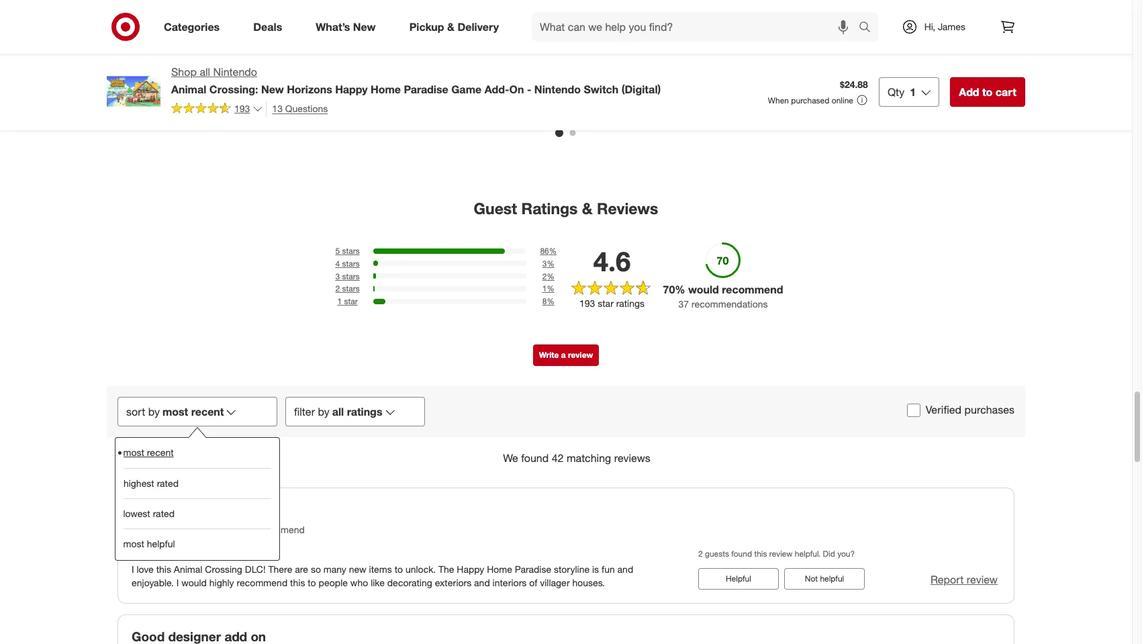 Task type: vqa. For each thing, say whether or not it's contained in the screenshot.
the right your
no



Task type: locate. For each thing, give the bounding box(es) containing it.
rated inside "link"
[[157, 478, 179, 489]]

3 stars from the top
[[342, 271, 360, 281]]

to up "decorating"
[[395, 563, 403, 575]]

wireless inside $179.99 steelseries arctis nova 7 wireless gaming headset for pc sponsored
[[937, 72, 973, 83]]

animal down "$199.99"
[[252, 72, 281, 83]]

0 horizontal spatial ratings
[[347, 405, 383, 419]]

review
[[568, 350, 593, 360], [770, 549, 793, 559], [967, 573, 998, 586]]

crossing: inside $199.99 nintendo switch lite - animal crossing: new horizons bundle - isabelle's aloha edition
[[283, 72, 323, 83]]

0 vertical spatial would
[[689, 283, 719, 296]]

2 horizontal spatial review
[[967, 573, 998, 586]]

2 vertical spatial most
[[124, 538, 145, 550]]

love
[[137, 563, 154, 575]]

report
[[931, 573, 964, 586]]

wireless
[[800, 72, 836, 83], [937, 72, 973, 83]]

villager
[[540, 577, 570, 588]]

new inside the "shop all nintendo animal crossing: new horizons happy home paradise game add-on - nintendo switch (digital)"
[[261, 83, 284, 96]]

animal down "shop"
[[171, 83, 207, 96]]

$24.88
[[841, 79, 869, 90]]

2
[[543, 271, 547, 281], [336, 284, 340, 294], [699, 549, 703, 559]]

new right what's
[[353, 20, 376, 33]]

most right the 'sort'
[[163, 405, 188, 419]]

7 for steelseries arctis nova 7 wireless gaming headset for playstation 5
[[901, 60, 907, 71]]

home inside i love this animal crossing dlc! there are so many new items to unlock. the happy home paradise storyline is fun and enjoyable. i would highly recommend this to people who like decorating exteriors and interiors of villager houses.
[[487, 563, 513, 575]]

home up interiors
[[487, 563, 513, 575]]

nova for steelseries arctis nova 7 wireless gaming headset for pc
[[1014, 60, 1036, 71]]

nova inside $179.99 steelseries arctis nova 7 wireless gaming headset for pc sponsored
[[1014, 60, 1036, 71]]

stars for 5 stars
[[342, 246, 360, 256]]

1 horizontal spatial for
[[800, 83, 811, 95]]

hs35
[[433, 70, 456, 81]]

all right filter
[[332, 405, 344, 419]]

most up love
[[124, 538, 145, 550]]

houses.
[[573, 577, 605, 588]]

7 down steelseries arctis nova 7 wireless gaming headset for pc image
[[1038, 60, 1044, 71]]

sponsored down the $44.99 sale
[[115, 93, 155, 103]]

4.6
[[594, 245, 631, 278]]

1 by from the left
[[148, 405, 160, 419]]

ratings down 4.6
[[617, 298, 645, 309]]

1 vertical spatial &
[[601, 60, 607, 71]]

& right sing on the top right
[[601, 60, 607, 71]]

write a review
[[539, 350, 593, 360]]

2 vertical spatial 1
[[338, 297, 342, 307]]

1 horizontal spatial 1
[[543, 284, 547, 294]]

review right a
[[568, 350, 593, 360]]

2 7 from the left
[[1038, 60, 1044, 71]]

switch inside the "shop all nintendo animal crossing: new horizons happy home paradise game add-on - nintendo switch (digital)"
[[584, 83, 619, 96]]

crossing: inside the "shop all nintendo animal crossing: new horizons happy home paradise game add-on - nintendo switch (digital)"
[[209, 83, 258, 96]]

2 for %
[[543, 271, 547, 281]]

0 vertical spatial paradise
[[404, 83, 449, 96]]

2 by from the left
[[318, 405, 330, 419]]

steelseries
[[800, 60, 848, 71], [937, 60, 985, 71]]

2 $179.99 from the left
[[937, 48, 971, 59]]

this down "are" on the bottom
[[290, 577, 305, 588]]

5 up '4'
[[336, 246, 340, 256]]

1 nova from the left
[[877, 60, 899, 71]]

are
[[295, 563, 308, 575]]

2 nova from the left
[[1014, 60, 1036, 71]]

1 horizontal spatial by
[[318, 405, 330, 419]]

0 vertical spatial recommend
[[722, 283, 784, 296]]

$179.99 up playstation
[[800, 48, 834, 59]]

5
[[864, 83, 869, 95], [336, 246, 340, 256]]

enjoyable.
[[132, 577, 174, 588]]

2 left guests
[[699, 549, 703, 559]]

1 vertical spatial this
[[156, 563, 171, 575]]

0 vertical spatial happy
[[335, 83, 368, 96]]

review inside report review button
[[967, 573, 998, 586]]

0 vertical spatial found
[[522, 451, 549, 465]]

1 horizontal spatial found
[[732, 549, 753, 559]]

i
[[132, 563, 134, 575], [177, 577, 179, 588]]

nintendo inside $199.99 nintendo switch lite - animal crossing: new horizons bundle - isabelle's aloha edition
[[252, 60, 290, 71]]

0 vertical spatial 2
[[543, 271, 547, 281]]

% up 2 %
[[547, 259, 555, 269]]

storyline
[[554, 563, 590, 575]]

1 horizontal spatial and
[[618, 563, 634, 575]]

and left interiors
[[474, 577, 490, 588]]

1 vertical spatial 5
[[336, 246, 340, 256]]

7 inside $179.99 steelseries arctis nova 7 wireless gaming headset for pc sponsored
[[1038, 60, 1044, 71]]

nintendo switch lite - animal crossing: new horizons bundle - isabelle's aloha edition image
[[252, 0, 362, 40]]

2 up 1 star
[[336, 284, 340, 294]]

0 vertical spatial review
[[568, 350, 593, 360]]

sponsored down pc
[[937, 95, 977, 105]]

2 vertical spatial this
[[290, 577, 305, 588]]

1 vertical spatial paradise
[[515, 563, 552, 575]]

happy
[[335, 83, 368, 96], [457, 563, 485, 575]]

edition
[[320, 95, 349, 106]]

0 horizontal spatial arctis
[[851, 60, 875, 71]]

1 for star
[[338, 297, 342, 307]]

aloha
[[294, 95, 318, 106]]

recent up highest rated
[[147, 447, 174, 459]]

animal
[[252, 72, 281, 83], [171, 83, 207, 96], [174, 563, 203, 575]]

% inside 70 % would recommend 37 recommendations
[[675, 283, 686, 296]]

0 horizontal spatial 1
[[338, 297, 342, 307]]

review right report
[[967, 573, 998, 586]]

home
[[371, 83, 401, 96], [487, 563, 513, 575]]

0 horizontal spatial paradise
[[404, 83, 449, 96]]

recommend up there on the left bottom of page
[[254, 524, 305, 535]]

for left pc
[[937, 83, 949, 95]]

review inside write a review button
[[568, 350, 593, 360]]

review left helpful.
[[770, 549, 793, 559]]

horizons up questions
[[287, 83, 332, 96]]

0 horizontal spatial wireless
[[800, 72, 836, 83]]

0 horizontal spatial recent
[[147, 447, 174, 459]]

steelseries for playstation
[[800, 60, 848, 71]]

paradise down corsair
[[404, 83, 449, 96]]

- right party
[[551, 72, 555, 83]]

1 horizontal spatial i
[[177, 577, 179, 588]]

0 horizontal spatial 3
[[336, 271, 340, 281]]

1 horizontal spatial gaming
[[838, 72, 871, 83]]

to right add
[[983, 85, 993, 99]]

1 right qty
[[911, 85, 917, 99]]

0 horizontal spatial found
[[522, 451, 549, 465]]

sing
[[580, 60, 599, 71]]

stars down 5 stars
[[342, 259, 360, 269]]

2 vertical spatial to
[[308, 577, 316, 588]]

1 $179.99 from the left
[[800, 48, 834, 59]]

2 vertical spatial recommend
[[237, 577, 288, 588]]

0 horizontal spatial would
[[182, 577, 207, 588]]

$179.99 steelseries arctis nova 7 wireless gaming headset for playstation 5 sponsored
[[800, 48, 909, 105]]

interiors
[[493, 577, 527, 588]]

must
[[144, 502, 174, 517]]

for for steelseries arctis nova 7 wireless gaming headset for pc
[[937, 83, 949, 95]]

teachertired2020
[[132, 541, 194, 551]]

1 stars from the top
[[342, 246, 360, 256]]

2 horizontal spatial &
[[601, 60, 607, 71]]

0 horizontal spatial star
[[344, 297, 358, 307]]

% down 1 % on the top left of the page
[[547, 297, 555, 307]]

0 vertical spatial 3
[[543, 259, 547, 269]]

on
[[251, 629, 266, 644]]

by for sort by
[[148, 405, 160, 419]]

193 for 193
[[234, 103, 250, 114]]

1 horizontal spatial steelseries
[[937, 60, 985, 71]]

2 horizontal spatial 2
[[699, 549, 703, 559]]

0 horizontal spatial all
[[200, 65, 210, 79]]

corsair hs35 stereo wired gaming headset for xbox one/playstation 4/nintendo switch/pc image
[[389, 0, 499, 40]]

1 vertical spatial all
[[332, 405, 344, 419]]

shark:
[[550, 60, 577, 71]]

helpful right not
[[821, 574, 845, 584]]

0 horizontal spatial home
[[371, 83, 401, 96]]

arctis up cart
[[988, 60, 1012, 71]]

gaming inside $179.99 steelseries arctis nova 7 wireless gaming headset for playstation 5 sponsored
[[838, 72, 871, 83]]

wireless inside $179.99 steelseries arctis nova 7 wireless gaming headset for playstation 5 sponsored
[[800, 72, 836, 83]]

crossing:
[[283, 72, 323, 83], [209, 83, 258, 96]]

2 arctis from the left
[[988, 60, 1012, 71]]

2 steelseries from the left
[[937, 60, 985, 71]]

7 up qty 1 on the top right of page
[[901, 60, 907, 71]]

& right "pickup"
[[447, 20, 455, 33]]

animal inside the "shop all nintendo animal crossing: new horizons happy home paradise game add-on - nintendo switch (digital)"
[[171, 83, 207, 96]]

corsair hs35 stereo wired gaming headset for xbox one/playstation 4/nintendo switch/pc
[[389, 70, 495, 117]]

paradise inside the "shop all nintendo animal crossing: new horizons happy home paradise game add-on - nintendo switch (digital)"
[[404, 83, 449, 96]]

sponsored inside $179.99 steelseries arctis nova 7 wireless gaming headset for pc sponsored
[[937, 95, 977, 105]]

steelseries up playstation
[[800, 60, 848, 71]]

193 left isabelle's
[[234, 103, 250, 114]]

search
[[853, 21, 885, 35]]

1 horizontal spatial helpful
[[821, 574, 845, 584]]

1 vertical spatial review
[[770, 549, 793, 559]]

&
[[447, 20, 455, 33], [601, 60, 607, 71], [582, 199, 593, 218]]

this up helpful button
[[755, 549, 768, 559]]

recent up most recent link
[[191, 405, 224, 419]]

for down wired
[[389, 93, 400, 105]]

paradise up of
[[515, 563, 552, 575]]

2 stars
[[336, 284, 360, 294]]

1 horizontal spatial ratings
[[617, 298, 645, 309]]

1 horizontal spatial wireless
[[937, 72, 973, 83]]

0 vertical spatial rated
[[157, 478, 179, 489]]

headset down stereo
[[452, 82, 487, 93]]

pickup & delivery
[[410, 20, 499, 33]]

gaming inside $179.99 steelseries arctis nova 7 wireless gaming headset for pc sponsored
[[975, 72, 1008, 83]]

home down corsair
[[371, 83, 401, 96]]

$99.99 link
[[663, 0, 773, 105]]

1 vertical spatial to
[[395, 563, 403, 575]]

a
[[562, 350, 566, 360]]

most up "highest"
[[124, 447, 145, 459]]

3 for 3 %
[[543, 259, 547, 269]]

3 down '4'
[[336, 271, 340, 281]]

1 vertical spatial 193
[[580, 298, 596, 309]]

most recent
[[124, 447, 174, 459]]

2 horizontal spatial for
[[937, 83, 949, 95]]

found up helpful
[[732, 549, 753, 559]]

2 horizontal spatial gaming
[[975, 72, 1008, 83]]

$199.99 nintendo switch lite - animal crossing: new horizons bundle - isabelle's aloha edition
[[252, 48, 349, 106]]

% for 8
[[547, 297, 555, 307]]

0 vertical spatial to
[[983, 85, 993, 99]]

dlc!
[[245, 563, 266, 575]]

stars up 4 stars
[[342, 246, 360, 256]]

7 inside $179.99 steelseries arctis nova 7 wireless gaming headset for playstation 5 sponsored
[[901, 60, 907, 71]]

most
[[163, 405, 188, 419], [124, 447, 145, 459], [124, 538, 145, 550]]

this up enjoyable. on the bottom of the page
[[156, 563, 171, 575]]

new up 13
[[261, 83, 284, 96]]

1 horizontal spatial nova
[[1014, 60, 1036, 71]]

$179.99 inside $179.99 steelseries arctis nova 7 wireless gaming headset for playstation 5 sponsored
[[800, 48, 834, 59]]

0 horizontal spatial 7
[[901, 60, 907, 71]]

$179.99 down the james
[[937, 48, 971, 59]]

1 horizontal spatial 7
[[1038, 60, 1044, 71]]

1 vertical spatial recent
[[147, 447, 174, 459]]

animal inside $199.99 nintendo switch lite - animal crossing: new horizons bundle - isabelle's aloha edition
[[252, 72, 281, 83]]

purchases
[[965, 403, 1015, 417]]

1 horizontal spatial this
[[290, 577, 305, 588]]

star down 4.6
[[598, 298, 614, 309]]

star for 1
[[344, 297, 358, 307]]

crossing: up '193' link
[[209, 83, 258, 96]]

1 horizontal spatial arctis
[[988, 60, 1012, 71]]

1 vertical spatial home
[[487, 563, 513, 575]]

0 horizontal spatial nova
[[877, 60, 899, 71]]

stars down 4 stars
[[342, 271, 360, 281]]

headset inside $179.99 steelseries arctis nova 7 wireless gaming headset for playstation 5 sponsored
[[874, 72, 909, 83]]

1 wireless from the left
[[800, 72, 836, 83]]

rated
[[157, 478, 179, 489], [153, 508, 175, 519]]

for up purchased
[[800, 83, 811, 95]]

2 stars from the top
[[342, 259, 360, 269]]

to inside button
[[983, 85, 993, 99]]

to down so
[[308, 577, 316, 588]]

% up 37
[[675, 283, 686, 296]]

we found 42 matching reviews
[[503, 451, 651, 465]]

headset inside $179.99 steelseries arctis nova 7 wireless gaming headset for pc sponsored
[[1011, 72, 1046, 83]]

0 vertical spatial 5
[[864, 83, 869, 95]]

baby shark: sing & swim party - nintendo switch image
[[526, 0, 636, 40]]

0 horizontal spatial &
[[447, 20, 455, 33]]

- right the on
[[527, 83, 532, 96]]

& right ratings
[[582, 199, 593, 218]]

1 steelseries from the left
[[800, 60, 848, 71]]

1 horizontal spatial new
[[326, 72, 345, 83]]

switch up bundle
[[293, 60, 322, 71]]

lowest
[[124, 508, 151, 519]]

$199.99
[[252, 48, 285, 59]]

1 arctis from the left
[[851, 60, 875, 71]]

arctis inside $179.99 steelseries arctis nova 7 wireless gaming headset for pc sponsored
[[988, 60, 1012, 71]]

for inside $179.99 steelseries arctis nova 7 wireless gaming headset for playstation 5 sponsored
[[800, 83, 811, 95]]

helpful.
[[795, 549, 821, 559]]

report review button
[[931, 572, 998, 588]]

pc
[[951, 83, 964, 95]]

by for filter by
[[318, 405, 330, 419]]

% up 3 %
[[549, 246, 557, 256]]

% up '8 %'
[[547, 284, 555, 294]]

helpful inside button
[[821, 574, 845, 584]]

1 vertical spatial most
[[124, 447, 145, 459]]

rated for highest rated
[[157, 478, 179, 489]]

wireless up pc
[[937, 72, 973, 83]]

1 horizontal spatial paradise
[[515, 563, 552, 575]]

nova up qty
[[877, 60, 899, 71]]

gaming up add to cart
[[975, 72, 1008, 83]]

nova
[[877, 60, 899, 71], [1014, 60, 1036, 71]]

0 vertical spatial all
[[200, 65, 210, 79]]

$179.99 inside $179.99 steelseries arctis nova 7 wireless gaming headset for pc sponsored
[[937, 48, 971, 59]]

193 right '8 %'
[[580, 298, 596, 309]]

new down lite
[[326, 72, 345, 83]]

193
[[234, 103, 250, 114], [580, 298, 596, 309]]

% for 1
[[547, 284, 555, 294]]

1 horizontal spatial happy
[[457, 563, 485, 575]]

add to cart button
[[951, 77, 1026, 107]]

search button
[[853, 12, 885, 44]]

image of animal crossing: new horizons happy home paradise game add-on - nintendo switch (digital) image
[[107, 65, 161, 118]]

who
[[351, 577, 368, 588]]

xbox
[[403, 93, 424, 105]]

1 vertical spatial 1
[[543, 284, 547, 294]]

steelseries up pc
[[937, 60, 985, 71]]

193 star ratings
[[580, 298, 645, 309]]

highest rated link
[[124, 468, 271, 498]]

stars for 2 stars
[[342, 284, 360, 294]]

steelseries arctis nova 7 wireless gaming headset for pc image
[[937, 0, 1048, 40]]

gaming down 'hs35'
[[416, 82, 449, 93]]

add-
[[485, 83, 510, 96]]

fun
[[602, 563, 615, 575]]

0 horizontal spatial happy
[[335, 83, 368, 96]]

guest
[[474, 199, 517, 218]]

recommendations
[[692, 298, 768, 310]]

for inside $179.99 steelseries arctis nova 7 wireless gaming headset for pc sponsored
[[937, 83, 949, 95]]

gaming for 5
[[838, 72, 871, 83]]

arctis inside $179.99 steelseries arctis nova 7 wireless gaming headset for playstation 5 sponsored
[[851, 60, 875, 71]]

qty 1
[[888, 85, 917, 99]]

switch down swim
[[598, 72, 627, 83]]

% for 3
[[547, 259, 555, 269]]

animal down most helpful link
[[174, 563, 203, 575]]

horizons up isabelle's
[[252, 83, 289, 95]]

the
[[439, 563, 455, 575]]

ratings
[[522, 199, 578, 218]]

by right filter
[[318, 405, 330, 419]]

helpful button
[[699, 568, 779, 590]]

happy up exteriors
[[457, 563, 485, 575]]

0 vertical spatial &
[[447, 20, 455, 33]]

nova inside $179.99 steelseries arctis nova 7 wireless gaming headset for playstation 5 sponsored
[[877, 60, 899, 71]]

1 vertical spatial helpful
[[821, 574, 845, 584]]

0 vertical spatial 193
[[234, 103, 250, 114]]

star
[[344, 297, 358, 307], [598, 298, 614, 309]]

lowest rated link
[[124, 498, 271, 529]]

i left love
[[132, 563, 134, 575]]

ratings right filter
[[347, 405, 383, 419]]

arctis
[[851, 60, 875, 71], [988, 60, 1012, 71]]

1 vertical spatial rated
[[153, 508, 175, 519]]

recommend down dlc!
[[237, 577, 288, 588]]

wireless up playstation
[[800, 72, 836, 83]]

recommend inside 70 % would recommend 37 recommendations
[[722, 283, 784, 296]]

0 horizontal spatial 193
[[234, 103, 250, 114]]

highest
[[124, 478, 154, 489]]

0 horizontal spatial review
[[568, 350, 593, 360]]

sponsored inside $29.99 baby shark: sing & swim party - nintendo switch sponsored
[[526, 83, 566, 93]]

2 vertical spatial &
[[582, 199, 593, 218]]

0 vertical spatial i
[[132, 563, 134, 575]]

steelseries inside $179.99 steelseries arctis nova 7 wireless gaming headset for playstation 5 sponsored
[[800, 60, 848, 71]]

most for most recent
[[124, 447, 145, 459]]

4 stars from the top
[[342, 284, 360, 294]]

$34.99
[[389, 48, 417, 59]]

for inside corsair hs35 stereo wired gaming headset for xbox one/playstation 4/nintendo switch/pc
[[389, 93, 400, 105]]

headset up qty
[[874, 72, 909, 83]]

% for 2
[[547, 271, 555, 281]]

0 horizontal spatial steelseries
[[800, 60, 848, 71]]

highly
[[209, 577, 234, 588]]

i right enjoyable. on the bottom of the page
[[177, 577, 179, 588]]

0 horizontal spatial crossing:
[[209, 83, 258, 96]]

headset inside corsair hs35 stereo wired gaming headset for xbox one/playstation 4/nintendo switch/pc
[[452, 82, 487, 93]]

2 guests found this review helpful. did you?
[[699, 549, 855, 559]]

2 up 1 % on the top left of the page
[[543, 271, 547, 281]]

would inside i love this animal crossing dlc! there are so many new items to unlock. the happy home paradise storyline is fun and enjoyable. i would highly recommend this to people who like decorating exteriors and interiors of villager houses.
[[182, 577, 207, 588]]

1 horizontal spatial $179.99
[[937, 48, 971, 59]]

3 for 3 stars
[[336, 271, 340, 281]]

2 horizontal spatial headset
[[1011, 72, 1046, 83]]

crossing: up bundle
[[283, 72, 323, 83]]

2 horizontal spatial new
[[353, 20, 376, 33]]

happy inside i love this animal crossing dlc! there are so many new items to unlock. the happy home paradise storyline is fun and enjoyable. i would highly recommend this to people who like decorating exteriors and interiors of villager houses.
[[457, 563, 485, 575]]

1 vertical spatial 3
[[336, 271, 340, 281]]

star down 2 stars
[[344, 297, 358, 307]]

2 wireless from the left
[[937, 72, 973, 83]]

1 down 2 stars
[[338, 297, 342, 307]]

happy down lite
[[335, 83, 368, 96]]

animal inside i love this animal crossing dlc! there are so many new items to unlock. the happy home paradise storyline is fun and enjoyable. i would highly recommend this to people who like decorating exteriors and interiors of villager houses.
[[174, 563, 203, 575]]

0 horizontal spatial new
[[261, 83, 284, 96]]

arctis up $24.88
[[851, 60, 875, 71]]

1 horizontal spatial star
[[598, 298, 614, 309]]

sponsored down playstation
[[800, 95, 840, 105]]

2 vertical spatial review
[[967, 573, 998, 586]]

found left '42'
[[522, 451, 549, 465]]

1 horizontal spatial 2
[[543, 271, 547, 281]]

1 vertical spatial happy
[[457, 563, 485, 575]]

193 inside '193' link
[[234, 103, 250, 114]]

1 vertical spatial 2
[[336, 284, 340, 294]]

3 %
[[543, 259, 555, 269]]

3 down 86
[[543, 259, 547, 269]]

categories
[[164, 20, 220, 33]]

1 up 8
[[543, 284, 547, 294]]

0 horizontal spatial gaming
[[416, 82, 449, 93]]

nintendo inside $29.99 baby shark: sing & swim party - nintendo switch sponsored
[[557, 72, 596, 83]]

recommend up recommendations
[[722, 283, 784, 296]]

isabelle's
[[252, 95, 291, 106]]

switch down sing on the top right
[[584, 83, 619, 96]]

1 horizontal spatial crossing:
[[283, 72, 323, 83]]

headset up cart
[[1011, 72, 1046, 83]]

1 7 from the left
[[901, 60, 907, 71]]

sponsored down party
[[526, 83, 566, 93]]

steelseries inside $179.99 steelseries arctis nova 7 wireless gaming headset for pc sponsored
[[937, 60, 985, 71]]

star for 193
[[598, 298, 614, 309]]

0 horizontal spatial headset
[[452, 82, 487, 93]]

5 right playstation
[[864, 83, 869, 95]]

rated left buy
[[153, 508, 175, 519]]



Task type: describe. For each thing, give the bounding box(es) containing it.
13 questions link
[[266, 101, 328, 117]]

- inside the "shop all nintendo animal crossing: new horizons happy home paradise game add-on - nintendo switch (digital)"
[[527, 83, 532, 96]]

193 for 193 star ratings
[[580, 298, 596, 309]]

1 vertical spatial found
[[732, 549, 753, 559]]

4/nintendo
[[389, 105, 436, 117]]

& inside $29.99 baby shark: sing & swim party - nintendo switch sponsored
[[601, 60, 607, 71]]

1 vertical spatial recommend
[[254, 524, 305, 535]]

13
[[272, 103, 283, 114]]

0 horizontal spatial and
[[474, 577, 490, 588]]

categories link
[[153, 12, 237, 42]]

wired
[[389, 82, 413, 93]]

filter
[[294, 405, 315, 419]]

unlock.
[[406, 563, 436, 575]]

all inside the "shop all nintendo animal crossing: new horizons happy home paradise game add-on - nintendo switch (digital)"
[[200, 65, 210, 79]]

designer
[[168, 629, 221, 644]]

horizons inside $199.99 nintendo switch lite - animal crossing: new horizons bundle - isabelle's aloha edition
[[252, 83, 289, 95]]

% for 70
[[675, 283, 686, 296]]

would recommend
[[225, 524, 305, 535]]

playstation
[[814, 83, 861, 95]]

new inside $199.99 nintendo switch lite - animal crossing: new horizons bundle - isabelle's aloha edition
[[326, 72, 345, 83]]

1 vertical spatial i
[[177, 577, 179, 588]]

70
[[664, 283, 675, 296]]

not helpful
[[805, 574, 845, 584]]

0 horizontal spatial to
[[308, 577, 316, 588]]

horizons inside the "shop all nintendo animal crossing: new horizons happy home paradise game add-on - nintendo switch (digital)"
[[287, 83, 332, 96]]

shop
[[171, 65, 197, 79]]

2 vertical spatial 2
[[699, 549, 703, 559]]

filter by all ratings
[[294, 405, 383, 419]]

reviews
[[597, 199, 659, 218]]

headset for steelseries arctis nova 7 wireless gaming headset for playstation 5
[[874, 72, 909, 83]]

0 horizontal spatial i
[[132, 563, 134, 575]]

1 horizontal spatial to
[[395, 563, 403, 575]]

most for most helpful
[[124, 538, 145, 550]]

animal for crossing
[[174, 563, 203, 575]]

sort by most recent
[[126, 405, 224, 419]]

report review
[[931, 573, 998, 586]]

1 star
[[338, 297, 358, 307]]

verified
[[926, 403, 962, 417]]

delivery
[[458, 20, 499, 33]]

steelseries for pc
[[937, 60, 985, 71]]

rated for lowest rated
[[153, 508, 175, 519]]

helpful for not helpful
[[821, 574, 845, 584]]

- up 'edition'
[[324, 83, 328, 95]]

many
[[324, 563, 347, 575]]

lite
[[324, 60, 340, 71]]

not
[[805, 574, 818, 584]]

sponsored up 4/nintendo in the top of the page
[[389, 93, 429, 103]]

verified purchases
[[926, 403, 1015, 417]]

helpful for most helpful
[[147, 538, 175, 550]]

1 horizontal spatial &
[[582, 199, 593, 218]]

one/playstation
[[427, 93, 495, 105]]

write
[[539, 350, 559, 360]]

13 questions
[[272, 103, 328, 114]]

would inside 70 % would recommend 37 recommendations
[[689, 283, 719, 296]]

arctis for sponsored
[[988, 60, 1012, 71]]

paradise inside i love this animal crossing dlc! there are so many new items to unlock. the happy home paradise storyline is fun and enjoyable. i would highly recommend this to people who like decorating exteriors and interiors of villager houses.
[[515, 563, 552, 575]]

guests
[[706, 549, 730, 559]]

7 for steelseries arctis nova 7 wireless gaming headset for pc
[[1038, 60, 1044, 71]]

Verified purchases checkbox
[[908, 404, 921, 417]]

purchased
[[792, 95, 830, 105]]

new
[[349, 563, 367, 575]]

we
[[503, 451, 519, 465]]

wireless for playstation
[[800, 72, 836, 83]]

for for steelseries arctis nova 7 wireless gaming headset for playstation 5
[[800, 83, 811, 95]]

$179.99 for steelseries arctis nova 7 wireless gaming headset for pc
[[937, 48, 971, 59]]

1 for %
[[543, 284, 547, 294]]

questions
[[285, 103, 328, 114]]

0 vertical spatial and
[[618, 563, 634, 575]]

gaming inside corsair hs35 stereo wired gaming headset for xbox one/playstation 4/nintendo switch/pc
[[416, 82, 449, 93]]

steelseries arctis 1 wireless gaming headset - black image
[[663, 0, 773, 40]]

$99.99
[[663, 48, 691, 59]]

most recent link
[[124, 438, 271, 468]]

deals
[[253, 20, 282, 33]]

1 horizontal spatial all
[[332, 405, 344, 419]]

hi, james
[[925, 21, 966, 32]]

what's new link
[[305, 12, 393, 42]]

happy inside the "shop all nintendo animal crossing: new horizons happy home paradise game add-on - nintendo switch (digital)"
[[335, 83, 368, 96]]

wireless for pc
[[937, 72, 973, 83]]

guest ratings & reviews
[[474, 199, 659, 218]]

What can we help you find? suggestions appear below search field
[[532, 12, 863, 42]]

bundle
[[292, 83, 322, 95]]

42
[[552, 451, 564, 465]]

good designer add on
[[132, 629, 266, 644]]

lowest rated
[[124, 508, 175, 519]]

86
[[540, 246, 549, 256]]

new inside what's new link
[[353, 20, 376, 33]]

86 %
[[540, 246, 557, 256]]

0 vertical spatial 1
[[911, 85, 917, 99]]

online
[[832, 95, 854, 105]]

sponsored left the aloha
[[252, 95, 292, 105]]

cart
[[996, 85, 1017, 99]]

% for 86
[[549, 246, 557, 256]]

what's
[[316, 20, 350, 33]]

pickup
[[410, 20, 445, 33]]

4
[[336, 259, 340, 269]]

you?
[[838, 549, 855, 559]]

switch inside $29.99 baby shark: sing & swim party - nintendo switch sponsored
[[598, 72, 627, 83]]

like
[[371, 577, 385, 588]]

switch inside $199.99 nintendo switch lite - animal crossing: new horizons bundle - isabelle's aloha edition
[[293, 60, 322, 71]]

game
[[452, 83, 482, 96]]

highest rated
[[124, 478, 179, 489]]

3 stars
[[336, 271, 360, 281]]

helpful
[[726, 574, 752, 584]]

gaming for sponsored
[[975, 72, 1008, 83]]

crossing
[[205, 563, 242, 575]]

james
[[939, 21, 966, 32]]

5 inside $179.99 steelseries arctis nova 7 wireless gaming headset for playstation 5 sponsored
[[864, 83, 869, 95]]

steelseries arctis nova 7 wireless gaming headset for playstation 5 image
[[800, 0, 910, 40]]

$44.99 sale
[[115, 48, 171, 70]]

stars for 3 stars
[[342, 271, 360, 281]]

2 for stars
[[336, 284, 340, 294]]

headset for steelseries arctis nova 7 wireless gaming headset for pc
[[1011, 72, 1046, 83]]

sponsored inside $179.99 steelseries arctis nova 7 wireless gaming headset for playstation 5 sponsored
[[800, 95, 840, 105]]

0 vertical spatial recent
[[191, 405, 224, 419]]

- inside $29.99 baby shark: sing & swim party - nintendo switch sponsored
[[551, 72, 555, 83]]

1 vertical spatial ratings
[[347, 405, 383, 419]]

4 stars
[[336, 259, 360, 269]]

$29.99 baby shark: sing & swim party - nintendo switch sponsored
[[526, 48, 633, 93]]

8 %
[[543, 297, 555, 307]]

buy
[[178, 502, 201, 517]]

$179.99 for steelseries arctis nova 7 wireless gaming headset for playstation 5
[[800, 48, 834, 59]]

stars for 4 stars
[[342, 259, 360, 269]]

- right lite
[[342, 60, 346, 71]]

0 vertical spatial most
[[163, 405, 188, 419]]

1 horizontal spatial review
[[770, 549, 793, 559]]

1 %
[[543, 284, 555, 294]]

would
[[225, 524, 251, 535]]

home inside the "shop all nintendo animal crossing: new horizons happy home paradise game add-on - nintendo switch (digital)"
[[371, 83, 401, 96]]

$44.99
[[115, 48, 143, 59]]

0 vertical spatial this
[[755, 549, 768, 559]]

8
[[543, 297, 547, 307]]

pickup & delivery link
[[398, 12, 516, 42]]

decorating
[[388, 577, 433, 588]]

arctis for 5
[[851, 60, 875, 71]]

corsair hs55 surround wired gaming headset for xbox series x|s/playstation 4/5/nintendo switch/pc - white image
[[115, 0, 225, 40]]

swim
[[610, 60, 633, 71]]

0 vertical spatial ratings
[[617, 298, 645, 309]]

add
[[225, 629, 247, 644]]

recommend inside i love this animal crossing dlc! there are so many new items to unlock. the happy home paradise storyline is fun and enjoyable. i would highly recommend this to people who like decorating exteriors and interiors of villager houses.
[[237, 577, 288, 588]]

matching
[[567, 451, 612, 465]]

nova for steelseries arctis nova 7 wireless gaming headset for playstation 5
[[877, 60, 899, 71]]

a
[[132, 502, 140, 517]]

animal for crossing:
[[171, 83, 207, 96]]

add to cart
[[960, 85, 1017, 99]]

qty
[[888, 85, 905, 99]]



